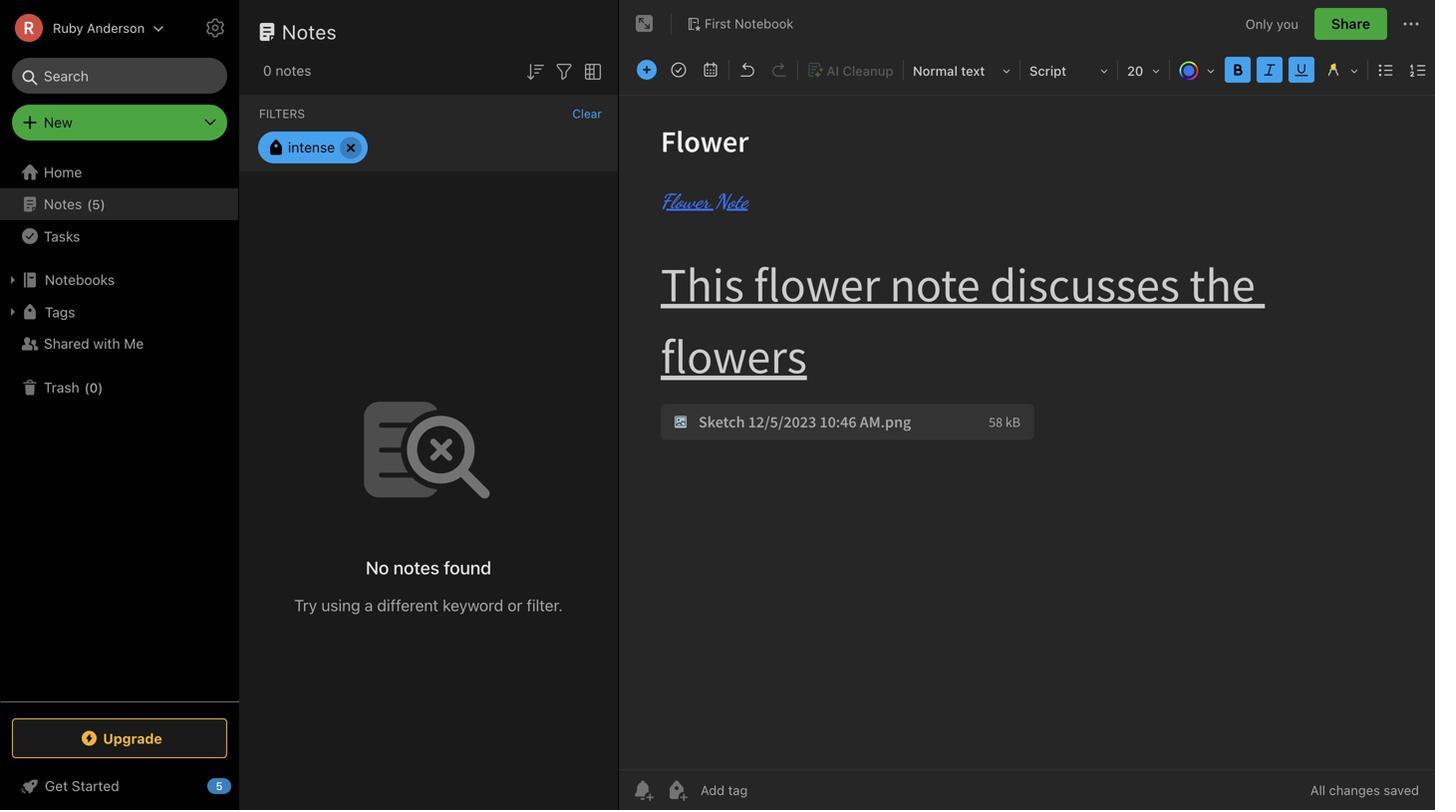 Task type: describe. For each thing, give the bounding box(es) containing it.
or
[[508, 596, 523, 615]]

numbered list image
[[1405, 56, 1433, 84]]

Note Editor text field
[[619, 96, 1436, 770]]

script
[[1030, 63, 1067, 78]]

bulleted list image
[[1373, 56, 1401, 84]]

first
[[705, 16, 731, 31]]

( for trash
[[84, 380, 90, 395]]

Font size field
[[1121, 56, 1167, 85]]

filters
[[259, 107, 305, 121]]

Search text field
[[26, 58, 213, 94]]

different
[[377, 596, 439, 615]]

add a reminder image
[[631, 779, 655, 802]]

upgrade
[[103, 730, 162, 747]]

Account field
[[0, 8, 165, 48]]

Add tag field
[[699, 782, 848, 799]]

new
[[44, 114, 73, 131]]

5 inside help and learning task checklist field
[[216, 780, 223, 793]]

get started
[[45, 778, 119, 795]]

5 inside notes ( 5 )
[[92, 197, 100, 212]]

View options field
[[576, 58, 605, 84]]

intense button
[[258, 132, 368, 163]]

try using a different keyword or filter.
[[294, 596, 563, 615]]

trash ( 0 )
[[44, 379, 103, 396]]

tasks button
[[0, 220, 238, 252]]

ruby
[[53, 20, 83, 35]]

0 notes
[[263, 62, 311, 79]]

found
[[444, 557, 491, 579]]

underline image
[[1288, 56, 1316, 84]]

tree containing home
[[0, 157, 239, 701]]

) for notes
[[100, 197, 105, 212]]

notebook
[[735, 16, 794, 31]]

more actions image
[[1400, 12, 1424, 36]]

first notebook
[[705, 16, 794, 31]]

shared
[[44, 335, 89, 352]]

expand tags image
[[5, 304, 21, 320]]

new button
[[12, 105, 227, 141]]

try
[[294, 596, 317, 615]]

no
[[366, 557, 389, 579]]

you
[[1277, 16, 1299, 31]]

with
[[93, 335, 120, 352]]

More actions field
[[1400, 8, 1424, 40]]

using
[[321, 596, 360, 615]]

Insert field
[[632, 56, 662, 84]]

tags
[[45, 304, 75, 320]]

tasks
[[44, 228, 80, 244]]

shared with me link
[[0, 328, 238, 360]]

all
[[1311, 783, 1326, 798]]

anderson
[[87, 20, 145, 35]]

me
[[124, 335, 144, 352]]

Sort options field
[[523, 58, 547, 84]]



Task type: vqa. For each thing, say whether or not it's contained in the screenshot.
the top Check
no



Task type: locate. For each thing, give the bounding box(es) containing it.
shared with me
[[44, 335, 144, 352]]

Heading level field
[[906, 56, 1018, 85]]

ruby anderson
[[53, 20, 145, 35]]

0 inside trash ( 0 )
[[90, 380, 98, 395]]

bold image
[[1224, 56, 1252, 84]]

20
[[1127, 63, 1144, 78]]

0
[[263, 62, 272, 79], [90, 380, 98, 395]]

1 horizontal spatial 0
[[263, 62, 272, 79]]

) for trash
[[98, 380, 103, 395]]

5 left click to collapse image
[[216, 780, 223, 793]]

1 horizontal spatial notes
[[282, 20, 337, 43]]

( down home link
[[87, 197, 92, 212]]

notes inside tree
[[44, 196, 82, 212]]

Font family field
[[1023, 56, 1116, 85]]

italic image
[[1256, 56, 1284, 84]]

first notebook button
[[680, 10, 801, 38]]

notes up different
[[394, 557, 440, 579]]

only you
[[1246, 16, 1299, 31]]

share
[[1332, 15, 1371, 32]]

task image
[[665, 56, 693, 84]]

upgrade button
[[12, 719, 227, 759]]

clear
[[573, 107, 602, 121]]

a
[[365, 596, 373, 615]]

( right the trash
[[84, 380, 90, 395]]

keyword
[[443, 596, 504, 615]]

0 right the trash
[[90, 380, 98, 395]]

share button
[[1315, 8, 1388, 40]]

click to collapse image
[[232, 774, 247, 798]]

notes for 0
[[276, 62, 311, 79]]

home
[[44, 164, 82, 180]]

normal text
[[913, 63, 985, 78]]

changes
[[1329, 783, 1381, 798]]

notes ( 5 )
[[44, 196, 105, 212]]

0 up filters at the top
[[263, 62, 272, 79]]

saved
[[1384, 783, 1420, 798]]

0 horizontal spatial notes
[[276, 62, 311, 79]]

0 vertical spatial notes
[[282, 20, 337, 43]]

settings image
[[203, 16, 227, 40]]

notes for notes ( 5 )
[[44, 196, 82, 212]]

trash
[[44, 379, 79, 396]]

note window element
[[619, 0, 1436, 810]]

1 horizontal spatial 5
[[216, 780, 223, 793]]

get
[[45, 778, 68, 795]]

0 vertical spatial 0
[[263, 62, 272, 79]]

0 horizontal spatial 5
[[92, 197, 100, 212]]

( for notes
[[87, 197, 92, 212]]

0 vertical spatial 5
[[92, 197, 100, 212]]

add tag image
[[665, 779, 689, 802]]

Help and Learning task checklist field
[[0, 771, 239, 802]]

5
[[92, 197, 100, 212], [216, 780, 223, 793]]

notes for notes
[[282, 20, 337, 43]]

5 down home link
[[92, 197, 100, 212]]

notes up "0 notes"
[[282, 20, 337, 43]]

all changes saved
[[1311, 783, 1420, 798]]

notes for no
[[394, 557, 440, 579]]

undo image
[[734, 56, 762, 84]]

tags button
[[0, 296, 238, 328]]

only
[[1246, 16, 1274, 31]]

filter.
[[527, 596, 563, 615]]

1 vertical spatial 5
[[216, 780, 223, 793]]

) down home link
[[100, 197, 105, 212]]

)
[[100, 197, 105, 212], [98, 380, 103, 395]]

1 vertical spatial notes
[[44, 196, 82, 212]]

0 vertical spatial (
[[87, 197, 92, 212]]

1 vertical spatial 0
[[90, 380, 98, 395]]

notebooks link
[[0, 264, 238, 296]]

) right the trash
[[98, 380, 103, 395]]

notebooks
[[45, 272, 115, 288]]

0 horizontal spatial 0
[[90, 380, 98, 395]]

0 vertical spatial )
[[100, 197, 105, 212]]

Highlight field
[[1318, 56, 1366, 85]]

1 horizontal spatial notes
[[394, 557, 440, 579]]

home link
[[0, 157, 239, 188]]

) inside trash ( 0 )
[[98, 380, 103, 395]]

started
[[72, 778, 119, 795]]

( inside notes ( 5 )
[[87, 197, 92, 212]]

0 horizontal spatial notes
[[44, 196, 82, 212]]

clear button
[[573, 107, 602, 121]]

expand note image
[[633, 12, 657, 36]]

calendar event image
[[697, 56, 725, 84]]

1 vertical spatial (
[[84, 380, 90, 395]]

notes up filters at the top
[[276, 62, 311, 79]]

notes down home
[[44, 196, 82, 212]]

normal
[[913, 63, 958, 78]]

intense
[[288, 139, 335, 156]]

no notes found
[[366, 557, 491, 579]]

add filters image
[[552, 60, 576, 84]]

notes
[[276, 62, 311, 79], [394, 557, 440, 579]]

tree
[[0, 157, 239, 701]]

expand notebooks image
[[5, 272, 21, 288]]

( inside trash ( 0 )
[[84, 380, 90, 395]]

(
[[87, 197, 92, 212], [84, 380, 90, 395]]

Add filters field
[[552, 58, 576, 84]]

1 vertical spatial )
[[98, 380, 103, 395]]

) inside notes ( 5 )
[[100, 197, 105, 212]]

1 vertical spatial notes
[[394, 557, 440, 579]]

text
[[961, 63, 985, 78]]

0 vertical spatial notes
[[276, 62, 311, 79]]

None search field
[[26, 58, 213, 94]]

notes
[[282, 20, 337, 43], [44, 196, 82, 212]]

Font color field
[[1172, 56, 1222, 85]]



